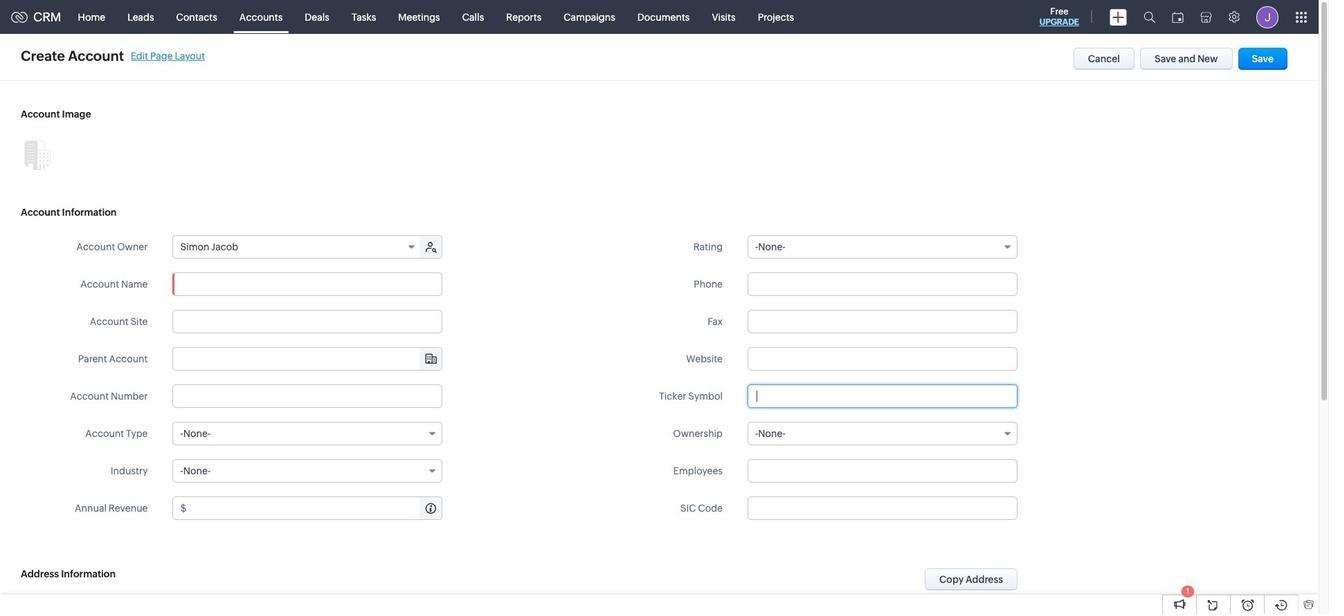 Task type: describe. For each thing, give the bounding box(es) containing it.
create menu element
[[1102, 0, 1136, 34]]

profile element
[[1249, 0, 1287, 34]]

calendar image
[[1172, 11, 1184, 23]]

logo image
[[11, 11, 28, 23]]

profile image
[[1257, 6, 1279, 28]]

search image
[[1144, 11, 1156, 23]]



Task type: vqa. For each thing, say whether or not it's contained in the screenshot.
Donette Foller (Sample)
no



Task type: locate. For each thing, give the bounding box(es) containing it.
create menu image
[[1110, 9, 1127, 25]]

search element
[[1136, 0, 1164, 34]]

None text field
[[748, 273, 1018, 296], [173, 310, 443, 334], [748, 310, 1018, 334], [173, 385, 443, 409], [748, 385, 1018, 409], [748, 460, 1018, 483], [748, 497, 1018, 521], [748, 273, 1018, 296], [173, 310, 443, 334], [748, 310, 1018, 334], [173, 385, 443, 409], [748, 385, 1018, 409], [748, 460, 1018, 483], [748, 497, 1018, 521]]

None text field
[[173, 273, 443, 296], [748, 348, 1018, 371], [189, 498, 442, 520], [173, 273, 443, 296], [748, 348, 1018, 371], [189, 498, 442, 520]]

None field
[[748, 235, 1018, 259], [748, 422, 1018, 446], [748, 235, 1018, 259], [748, 422, 1018, 446]]

image image
[[21, 137, 54, 170]]



